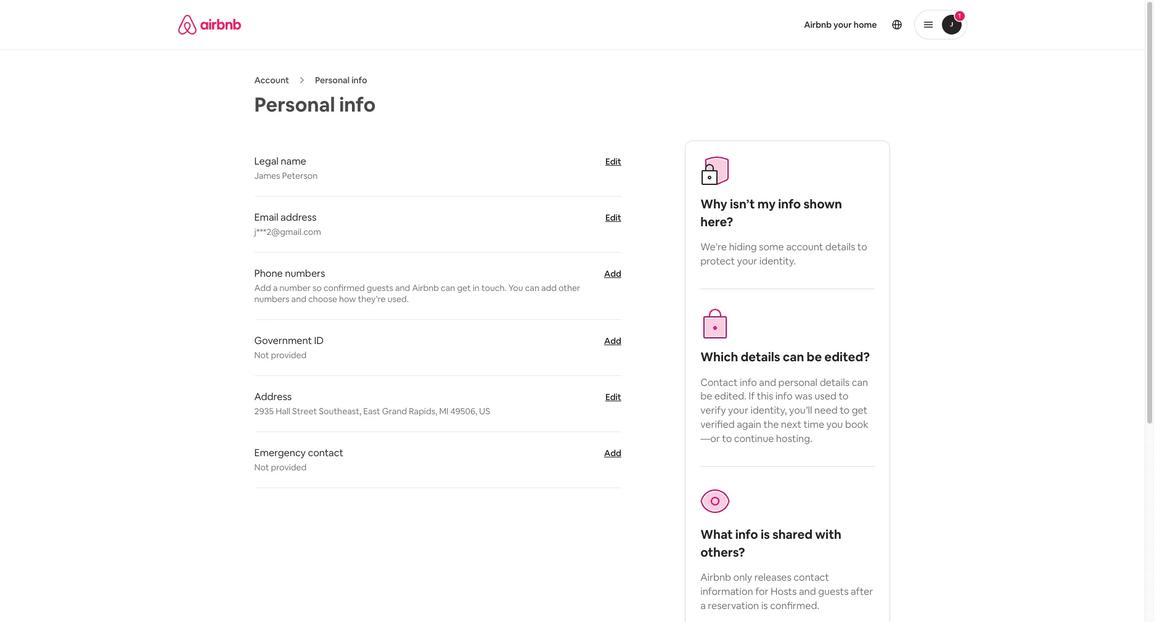 Task type: describe. For each thing, give the bounding box(es) containing it.
used
[[815, 390, 837, 403]]

confirmed.
[[770, 599, 820, 612]]

airbnb inside phone numbers add a number so confirmed guests and airbnb can get in touch. you can add other numbers and choose how they're used.
[[412, 282, 439, 294]]

us
[[479, 406, 490, 417]]

address
[[254, 390, 292, 403]]

hosts
[[771, 585, 797, 598]]

1 vertical spatial details
[[741, 349, 781, 365]]

street
[[292, 406, 317, 417]]

why
[[701, 196, 728, 212]]

verified
[[701, 418, 735, 431]]

used.
[[388, 294, 409, 305]]

edit button for email address
[[606, 212, 622, 224]]

other
[[559, 282, 581, 294]]

shared
[[773, 527, 813, 543]]

add
[[542, 282, 557, 294]]

info inside the why isn't my info shown here?
[[779, 196, 801, 212]]

—or
[[701, 432, 720, 445]]

airbnb for airbnb your home
[[804, 19, 832, 30]]

mi
[[439, 406, 449, 417]]

your inside we're hiding some account details to protect your identity.
[[737, 255, 758, 268]]

legal name james peterson
[[254, 155, 318, 181]]

profile element
[[587, 0, 967, 49]]

info inside what info is shared with others?
[[736, 527, 758, 543]]

hall
[[276, 406, 290, 417]]

account
[[787, 241, 824, 254]]

peterson
[[282, 170, 318, 181]]

account
[[254, 75, 289, 86]]

releases
[[755, 571, 792, 584]]

edit button for legal name
[[606, 155, 622, 168]]

edited.
[[715, 390, 747, 403]]

airbnb only releases contact information for hosts and guests after a reservation is confirmed.
[[701, 571, 873, 612]]

others?
[[701, 544, 745, 560]]

edit button for address
[[606, 391, 622, 403]]

0 vertical spatial personal
[[315, 75, 350, 86]]

shown
[[804, 196, 843, 212]]

guests inside the airbnb only releases contact information for hosts and guests after a reservation is confirmed.
[[819, 585, 849, 598]]

east
[[363, 406, 380, 417]]

can inside contact info and personal details can be edited. if this info was used to verify your identity, you'll need to get verified again the next time you book —or to continue hosting.
[[852, 376, 869, 389]]

1 vertical spatial personal info
[[254, 92, 376, 117]]

need
[[815, 404, 838, 417]]

protect
[[701, 255, 735, 268]]

and right 'they're'
[[395, 282, 410, 294]]

confirmed
[[324, 282, 365, 294]]

how
[[339, 294, 356, 305]]

what info is shared with others?
[[701, 527, 842, 560]]

emergency contact not provided
[[254, 447, 344, 473]]

and inside contact info and personal details can be edited. if this info was used to verify your identity, you'll need to get verified again the next time you book —or to continue hosting.
[[759, 376, 777, 389]]

in
[[473, 282, 480, 294]]

again
[[737, 418, 762, 431]]

account link
[[254, 75, 289, 86]]

choose
[[308, 294, 337, 305]]

time
[[804, 418, 825, 431]]

details for account
[[826, 241, 856, 254]]

emergency
[[254, 447, 306, 460]]

this
[[757, 390, 774, 403]]

1 button
[[914, 10, 967, 39]]

and left so
[[291, 294, 306, 305]]

which
[[701, 349, 738, 365]]

airbnb your home
[[804, 19, 877, 30]]

you
[[827, 418, 843, 431]]

james
[[254, 170, 280, 181]]

details for personal
[[820, 376, 850, 389]]

book
[[846, 418, 869, 431]]

why isn't my info shown here?
[[701, 196, 843, 230]]

be inside contact info and personal details can be edited. if this info was used to verify your identity, you'll need to get verified again the next time you book —or to continue hosting.
[[701, 390, 713, 403]]

touch.
[[482, 282, 507, 294]]

government
[[254, 334, 312, 347]]

my
[[758, 196, 776, 212]]

1 vertical spatial personal
[[254, 92, 335, 117]]

only
[[734, 571, 753, 584]]

add button for phone numbers
[[604, 268, 622, 280]]

not for emergency contact
[[254, 462, 269, 473]]

information
[[701, 585, 753, 598]]

rapids,
[[409, 406, 438, 417]]

next
[[781, 418, 802, 431]]

get inside phone numbers add a number so confirmed guests and airbnb can get in touch. you can add other numbers and choose how they're used.
[[457, 282, 471, 294]]

edit for address
[[606, 392, 622, 403]]

you'll
[[790, 404, 813, 417]]

grand
[[382, 406, 407, 417]]

hiding
[[729, 241, 757, 254]]

verify
[[701, 404, 726, 417]]

edit for email address
[[606, 212, 622, 223]]

airbnb your home link
[[797, 12, 885, 38]]

reservation
[[708, 599, 759, 612]]

address 2935 hall street southeast, east grand rapids, mi 49506, us
[[254, 390, 490, 417]]

add inside phone numbers add a number so confirmed guests and airbnb can get in touch. you can add other numbers and choose how they're used.
[[254, 282, 271, 294]]

they're
[[358, 294, 386, 305]]

southeast,
[[319, 406, 362, 417]]

after
[[851, 585, 873, 598]]



Task type: locate. For each thing, give the bounding box(es) containing it.
1 horizontal spatial a
[[701, 599, 706, 612]]

personal
[[315, 75, 350, 86], [254, 92, 335, 117]]

contact
[[701, 376, 738, 389]]

hosting.
[[776, 432, 813, 445]]

and up "confirmed."
[[799, 585, 816, 598]]

airbnb left home
[[804, 19, 832, 30]]

2935
[[254, 406, 274, 417]]

address
[[281, 211, 317, 224]]

0 vertical spatial get
[[457, 282, 471, 294]]

provided for government
[[271, 350, 307, 361]]

edit button
[[606, 155, 622, 168], [606, 212, 622, 224], [606, 391, 622, 403]]

not down government
[[254, 350, 269, 361]]

0 vertical spatial edit
[[606, 156, 622, 167]]

3 edit button from the top
[[606, 391, 622, 403]]

identity,
[[751, 404, 787, 417]]

1 not from the top
[[254, 350, 269, 361]]

your
[[834, 19, 852, 30], [737, 255, 758, 268], [728, 404, 749, 417]]

1 add button from the top
[[604, 268, 622, 280]]

to right account
[[858, 241, 868, 254]]

name
[[281, 155, 306, 168]]

2 edit button from the top
[[606, 212, 622, 224]]

if
[[749, 390, 755, 403]]

some
[[759, 241, 784, 254]]

get inside contact info and personal details can be edited. if this info was used to verify your identity, you'll need to get verified again the next time you book —or to continue hosting.
[[852, 404, 868, 417]]

a down phone
[[273, 282, 278, 294]]

is inside what info is shared with others?
[[761, 527, 770, 543]]

and inside the airbnb only releases contact information for hosts and guests after a reservation is confirmed.
[[799, 585, 816, 598]]

your inside profile element
[[834, 19, 852, 30]]

0 vertical spatial numbers
[[285, 267, 325, 280]]

details right account
[[826, 241, 856, 254]]

0 horizontal spatial airbnb
[[412, 282, 439, 294]]

so
[[313, 282, 322, 294]]

0 horizontal spatial be
[[701, 390, 713, 403]]

0 vertical spatial add button
[[604, 268, 622, 280]]

email
[[254, 211, 279, 224]]

can
[[441, 282, 455, 294], [525, 282, 540, 294], [783, 349, 804, 365], [852, 376, 869, 389]]

add button
[[604, 268, 622, 280], [604, 447, 622, 460]]

2 add button from the top
[[604, 447, 622, 460]]

1 vertical spatial a
[[701, 599, 706, 612]]

1 horizontal spatial get
[[852, 404, 868, 417]]

is inside the airbnb only releases contact information for hosts and guests after a reservation is confirmed.
[[762, 599, 768, 612]]

provided for emergency
[[271, 462, 307, 473]]

personal right 'account' link
[[315, 75, 350, 86]]

0 horizontal spatial contact
[[308, 447, 344, 460]]

contact info and personal details can be edited. if this info was used to verify your identity, you'll need to get verified again the next time you book —or to continue hosting.
[[701, 376, 869, 445]]

isn't
[[730, 196, 755, 212]]

1 horizontal spatial guests
[[819, 585, 849, 598]]

0 vertical spatial is
[[761, 527, 770, 543]]

your down edited.
[[728, 404, 749, 417]]

and
[[395, 282, 410, 294], [291, 294, 306, 305], [759, 376, 777, 389], [799, 585, 816, 598]]

a inside phone numbers add a number so confirmed guests and airbnb can get in touch. you can add other numbers and choose how they're used.
[[273, 282, 278, 294]]

not
[[254, 350, 269, 361], [254, 462, 269, 473]]

your inside contact info and personal details can be edited. if this info was used to verify your identity, you'll need to get verified again the next time you book —or to continue hosting.
[[728, 404, 749, 417]]

provided inside emergency contact not provided
[[271, 462, 307, 473]]

to right "used"
[[839, 390, 849, 403]]

we're hiding some account details to protect your identity.
[[701, 241, 868, 268]]

0 vertical spatial provided
[[271, 350, 307, 361]]

we're
[[701, 241, 727, 254]]

can right you
[[525, 282, 540, 294]]

guests
[[367, 282, 393, 294], [819, 585, 849, 598]]

1 horizontal spatial airbnb
[[701, 571, 732, 584]]

airbnb inside the airbnb only releases contact information for hosts and guests after a reservation is confirmed.
[[701, 571, 732, 584]]

0 vertical spatial guests
[[367, 282, 393, 294]]

1 vertical spatial airbnb
[[412, 282, 439, 294]]

0 vertical spatial airbnb
[[804, 19, 832, 30]]

j***2@gmail.com
[[254, 226, 321, 237]]

add link
[[604, 336, 622, 347]]

get up book
[[852, 404, 868, 417]]

numbers up number
[[285, 267, 325, 280]]

1 vertical spatial edit
[[606, 212, 622, 223]]

personal info
[[315, 75, 367, 86], [254, 92, 376, 117]]

which details can be edited?
[[701, 349, 870, 365]]

add
[[604, 268, 622, 279], [254, 282, 271, 294], [604, 336, 622, 347], [604, 448, 622, 459]]

id
[[314, 334, 324, 347]]

number
[[280, 282, 311, 294]]

guests inside phone numbers add a number so confirmed guests and airbnb can get in touch. you can add other numbers and choose how they're used.
[[367, 282, 393, 294]]

numbers down phone
[[254, 294, 290, 305]]

phone
[[254, 267, 283, 280]]

0 vertical spatial personal info
[[315, 75, 367, 86]]

your left home
[[834, 19, 852, 30]]

add button for emergency contact
[[604, 447, 622, 460]]

1 vertical spatial be
[[701, 390, 713, 403]]

a
[[273, 282, 278, 294], [701, 599, 706, 612]]

0 vertical spatial contact
[[308, 447, 344, 460]]

identity.
[[760, 255, 796, 268]]

get left in
[[457, 282, 471, 294]]

details up this
[[741, 349, 781, 365]]

airbnb up the 'information'
[[701, 571, 732, 584]]

government id not provided
[[254, 334, 324, 361]]

contact down southeast,
[[308, 447, 344, 460]]

personal
[[779, 376, 818, 389]]

0 vertical spatial edit button
[[606, 155, 622, 168]]

1 vertical spatial add button
[[604, 447, 622, 460]]

1 vertical spatial is
[[762, 599, 768, 612]]

not for government id
[[254, 350, 269, 361]]

not inside emergency contact not provided
[[254, 462, 269, 473]]

0 horizontal spatial guests
[[367, 282, 393, 294]]

what
[[701, 527, 733, 543]]

2 provided from the top
[[271, 462, 307, 473]]

0 vertical spatial not
[[254, 350, 269, 361]]

0 horizontal spatial a
[[273, 282, 278, 294]]

to right —or
[[722, 432, 732, 445]]

can down edited?
[[852, 376, 869, 389]]

contact inside emergency contact not provided
[[308, 447, 344, 460]]

is left shared
[[761, 527, 770, 543]]

1 vertical spatial guests
[[819, 585, 849, 598]]

legal
[[254, 155, 279, 168]]

numbers
[[285, 267, 325, 280], [254, 294, 290, 305]]

0 horizontal spatial get
[[457, 282, 471, 294]]

the
[[764, 418, 779, 431]]

1 horizontal spatial contact
[[794, 571, 829, 584]]

1 edit button from the top
[[606, 155, 622, 168]]

edited?
[[825, 349, 870, 365]]

2 vertical spatial your
[[728, 404, 749, 417]]

2 vertical spatial details
[[820, 376, 850, 389]]

be
[[807, 349, 822, 365], [701, 390, 713, 403]]

email address j***2@gmail.com
[[254, 211, 321, 237]]

2 vertical spatial edit
[[606, 392, 622, 403]]

0 vertical spatial details
[[826, 241, 856, 254]]

to inside we're hiding some account details to protect your identity.
[[858, 241, 868, 254]]

a down the 'information'
[[701, 599, 706, 612]]

details
[[826, 241, 856, 254], [741, 349, 781, 365], [820, 376, 850, 389]]

0 vertical spatial be
[[807, 349, 822, 365]]

contact inside the airbnb only releases contact information for hosts and guests after a reservation is confirmed.
[[794, 571, 829, 584]]

0 vertical spatial your
[[834, 19, 852, 30]]

is down for
[[762, 599, 768, 612]]

provided inside government id not provided
[[271, 350, 307, 361]]

phone numbers add a number so confirmed guests and airbnb can get in touch. you can add other numbers and choose how they're used.
[[254, 267, 581, 305]]

edit
[[606, 156, 622, 167], [606, 212, 622, 223], [606, 392, 622, 403]]

with
[[816, 527, 842, 543]]

get
[[457, 282, 471, 294], [852, 404, 868, 417]]

contact up hosts
[[794, 571, 829, 584]]

and up this
[[759, 376, 777, 389]]

can up 'personal' on the bottom of the page
[[783, 349, 804, 365]]

personal down account
[[254, 92, 335, 117]]

airbnb right used.
[[412, 282, 439, 294]]

0 vertical spatial a
[[273, 282, 278, 294]]

details up "used"
[[820, 376, 850, 389]]

2 vertical spatial edit button
[[606, 391, 622, 403]]

info
[[352, 75, 367, 86], [339, 92, 376, 117], [779, 196, 801, 212], [740, 376, 757, 389], [776, 390, 793, 403], [736, 527, 758, 543]]

can left in
[[441, 282, 455, 294]]

provided down government
[[271, 350, 307, 361]]

1
[[959, 12, 961, 20]]

home
[[854, 19, 877, 30]]

1 provided from the top
[[271, 350, 307, 361]]

airbnb inside airbnb your home link
[[804, 19, 832, 30]]

1 vertical spatial contact
[[794, 571, 829, 584]]

edit for legal name
[[606, 156, 622, 167]]

1 vertical spatial not
[[254, 462, 269, 473]]

you
[[509, 282, 523, 294]]

details inside we're hiding some account details to protect your identity.
[[826, 241, 856, 254]]

2 horizontal spatial airbnb
[[804, 19, 832, 30]]

guests right how
[[367, 282, 393, 294]]

not inside government id not provided
[[254, 350, 269, 361]]

here?
[[701, 214, 734, 230]]

1 vertical spatial edit button
[[606, 212, 622, 224]]

1 vertical spatial your
[[737, 255, 758, 268]]

was
[[795, 390, 813, 403]]

a inside the airbnb only releases contact information for hosts and guests after a reservation is confirmed.
[[701, 599, 706, 612]]

1 vertical spatial numbers
[[254, 294, 290, 305]]

1 horizontal spatial be
[[807, 349, 822, 365]]

2 edit from the top
[[606, 212, 622, 223]]

contact
[[308, 447, 344, 460], [794, 571, 829, 584]]

2 vertical spatial airbnb
[[701, 571, 732, 584]]

3 edit from the top
[[606, 392, 622, 403]]

for
[[756, 585, 769, 598]]

continue
[[734, 432, 774, 445]]

airbnb for airbnb only releases contact information for hosts and guests after a reservation is confirmed.
[[701, 571, 732, 584]]

be up 'personal' on the bottom of the page
[[807, 349, 822, 365]]

guests left after
[[819, 585, 849, 598]]

49506,
[[451, 406, 478, 417]]

provided down emergency
[[271, 462, 307, 473]]

airbnb
[[804, 19, 832, 30], [412, 282, 439, 294], [701, 571, 732, 584]]

1 vertical spatial provided
[[271, 462, 307, 473]]

details inside contact info and personal details can be edited. if this info was used to verify your identity, you'll need to get verified again the next time you book —or to continue hosting.
[[820, 376, 850, 389]]

2 not from the top
[[254, 462, 269, 473]]

is
[[761, 527, 770, 543], [762, 599, 768, 612]]

1 edit from the top
[[606, 156, 622, 167]]

your down the 'hiding'
[[737, 255, 758, 268]]

not down emergency
[[254, 462, 269, 473]]

be up verify
[[701, 390, 713, 403]]

to up you
[[840, 404, 850, 417]]

1 vertical spatial get
[[852, 404, 868, 417]]



Task type: vqa. For each thing, say whether or not it's contained in the screenshot.
'17' within SUPERIOR, MONTANA 412 MILES AWAY NOV 12 – 17 $3,885 NIGHT
no



